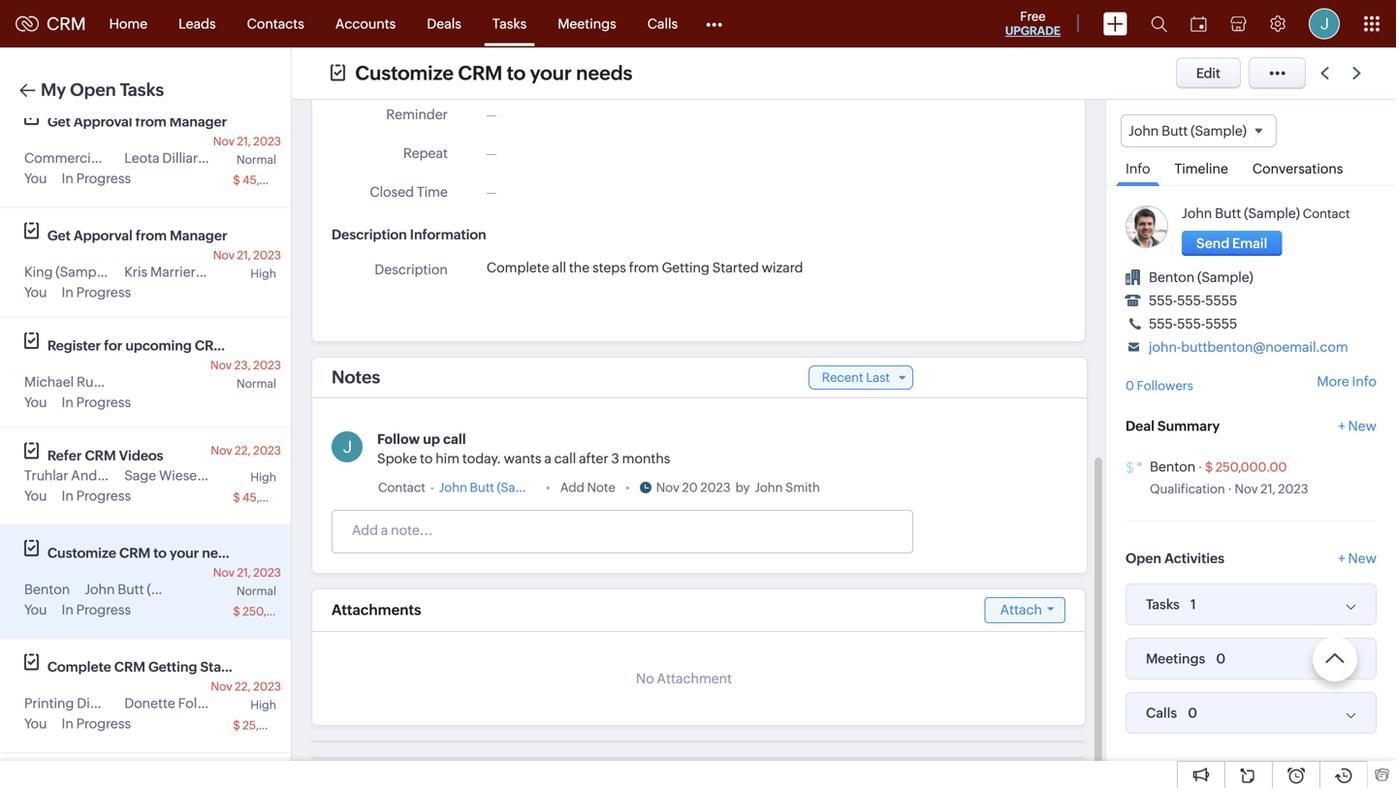Task type: describe. For each thing, give the bounding box(es) containing it.
2023 inside get approval from manager nov 21, 2023
[[253, 135, 281, 148]]

activities
[[1165, 551, 1225, 566]]

you for get approval from manager
[[24, 171, 47, 186]]

logo image
[[16, 16, 39, 32]]

(sample) down apporval
[[56, 264, 112, 280]]

started inside complete crm getting started steps nov 22, 2023
[[200, 659, 248, 675]]

butt down timeline
[[1215, 206, 1242, 221]]

by
[[736, 480, 750, 495]]

commercial
[[24, 150, 101, 166]]

2 vertical spatial from
[[629, 260, 659, 275]]

today.
[[462, 451, 501, 466]]

john butt (sample) contact
[[1182, 206, 1350, 221]]

23,
[[234, 359, 251, 372]]

in progress for leota
[[62, 171, 131, 186]]

timeline
[[1175, 161, 1229, 177]]

deal
[[1126, 419, 1155, 434]]

nov inside complete crm getting started steps nov 22, 2023
[[211, 680, 232, 693]]

you for complete crm getting started steps
[[24, 716, 47, 732]]

timeline link
[[1165, 148, 1238, 185]]

follow up call spoke to him today. wants a call after 3 months
[[377, 431, 671, 466]]

crm for complete crm getting started steps nov 22, 2023
[[114, 659, 145, 675]]

high for donette foller (sample)
[[250, 699, 276, 712]]

information
[[410, 227, 486, 242]]

21, inside benton · $ 250,000.00 qualification · nov 21, 2023
[[1261, 482, 1276, 497]]

0 horizontal spatial info
[[1126, 161, 1151, 177]]

edit
[[1197, 65, 1221, 81]]

benton for ·
[[1150, 459, 1196, 475]]

2 vertical spatial benton
[[24, 582, 70, 597]]

previous record image
[[1321, 67, 1330, 80]]

closed time
[[370, 184, 448, 200]]

getting inside complete crm getting started steps nov 22, 2023
[[148, 659, 197, 675]]

in progress for kris
[[62, 285, 131, 300]]

michael
[[24, 374, 74, 390]]

0 vertical spatial open
[[70, 80, 116, 100]]

crm for refer crm videos
[[85, 448, 116, 464]]

leads
[[179, 16, 216, 32]]

manager for marrier
[[170, 228, 227, 243]]

donette
[[124, 696, 175, 711]]

summary
[[1158, 419, 1220, 434]]

progress for john
[[76, 602, 131, 618]]

(sample) down customize crm to your needs nov 21, 2023
[[147, 582, 203, 597]]

nov inside benton · $ 250,000.00 qualification · nov 21, 2023
[[1235, 482, 1258, 497]]

attach
[[1000, 602, 1042, 618]]

recent last
[[822, 370, 890, 385]]

commercial press
[[24, 150, 138, 166]]

kris marrier (sample)
[[124, 264, 254, 280]]

crm inside register for upcoming crm webinars nov 23, 2023
[[195, 338, 226, 353]]

john-buttbenton@noemail.com link
[[1149, 340, 1349, 355]]

benton link
[[1150, 459, 1196, 475]]

refer crm videos
[[47, 448, 163, 464]]

1 vertical spatial meetings
[[1146, 651, 1206, 667]]

king (sample)
[[24, 264, 112, 280]]

get for get approval from manager
[[47, 114, 71, 129]]

2023 inside complete crm getting started steps nov 22, 2023
[[253, 680, 281, 693]]

1 horizontal spatial tasks
[[493, 16, 527, 32]]

accounts
[[335, 16, 396, 32]]

needs for customize crm to your needs nov 21, 2023
[[202, 545, 242, 561]]

0 horizontal spatial meetings
[[558, 16, 616, 32]]

john right by
[[755, 480, 783, 495]]

0 horizontal spatial call
[[443, 431, 466, 447]]

1
[[1191, 597, 1196, 612]]

john butt (sample) inside "field"
[[1129, 123, 1247, 139]]

john-
[[1149, 340, 1181, 355]]

customize crm to your needs nov 21, 2023
[[47, 545, 281, 579]]

last
[[866, 370, 890, 385]]

john-buttbenton@noemail.com
[[1149, 340, 1349, 355]]

nov left the 20
[[656, 480, 680, 495]]

1 vertical spatial calls
[[1146, 706, 1177, 721]]

2 vertical spatial tasks
[[1146, 597, 1180, 612]]

0 vertical spatial getting
[[662, 260, 710, 275]]

customize for customize crm to your needs nov 21, 2023
[[47, 545, 116, 561]]

butt inside "field"
[[1162, 123, 1188, 139]]

approval
[[74, 114, 132, 129]]

in for customize crm to your needs
[[62, 602, 73, 618]]

Other Modules field
[[694, 8, 735, 39]]

notes
[[332, 368, 380, 387]]

edit button
[[1176, 58, 1241, 89]]

tasks link
[[477, 0, 542, 47]]

in for register for upcoming crm webinars
[[62, 395, 73, 410]]

0 horizontal spatial john butt (sample)
[[85, 582, 203, 597]]

in progress for john
[[62, 602, 131, 618]]

$ for john butt (sample)
[[233, 605, 240, 618]]

add note link
[[560, 478, 616, 497]]

$ 45,000.00 for sage wieser (sample)
[[233, 491, 302, 504]]

dimensions
[[77, 696, 151, 711]]

2 + new from the top
[[1339, 551, 1377, 566]]

(sample) down wants
[[497, 480, 549, 495]]

my
[[41, 80, 66, 100]]

contact inside john butt (sample) contact
[[1303, 207, 1350, 221]]

21, inside get apporval from manager nov 21, 2023
[[237, 249, 251, 262]]

(sample) inside "field"
[[1191, 123, 1247, 139]]

him
[[436, 451, 460, 466]]

1 vertical spatial info
[[1352, 374, 1377, 389]]

accounts link
[[320, 0, 411, 47]]

to for customize crm to your needs nov 21, 2023
[[153, 545, 167, 561]]

in for refer crm videos
[[62, 488, 73, 504]]

wants
[[504, 451, 542, 466]]

normal for nov
[[237, 153, 276, 166]]

benton (sample)
[[1149, 270, 1254, 285]]

reminder
[[386, 107, 448, 122]]

manager for dilliard
[[170, 114, 227, 129]]

conversations link
[[1243, 148, 1353, 185]]

complete crm getting started steps nov 22, 2023
[[47, 659, 286, 693]]

register for upcoming crm webinars nov 23, 2023
[[47, 338, 290, 372]]

wizard
[[762, 260, 803, 275]]

ruta
[[77, 374, 106, 390]]

1 horizontal spatial started
[[712, 260, 759, 275]]

sage
[[124, 468, 156, 483]]

description information
[[332, 227, 486, 242]]

Add a note... field
[[333, 521, 912, 540]]

sage wieser (sample)
[[124, 468, 261, 483]]

john down customize crm to your needs nov 21, 2023
[[85, 582, 115, 597]]

benton for (sample)
[[1149, 270, 1195, 285]]

nov inside customize crm to your needs nov 21, 2023
[[213, 566, 235, 579]]

progress for leota
[[76, 171, 131, 186]]

attys
[[147, 468, 179, 483]]

for
[[104, 338, 122, 353]]

kris
[[124, 264, 148, 280]]

upcoming
[[125, 338, 192, 353]]

no attachment
[[636, 671, 732, 686]]

needs for customize crm to your needs
[[576, 62, 633, 84]]

butt down today.
[[470, 480, 494, 495]]

get approval from manager nov 21, 2023
[[47, 114, 281, 148]]

press
[[104, 150, 138, 166]]

22, inside complete crm getting started steps nov 22, 2023
[[235, 680, 251, 693]]

$ 45,000.00 for leota dilliard (sample)
[[233, 174, 302, 187]]

(sample) down conversations
[[1244, 206, 1300, 221]]

months
[[622, 451, 671, 466]]

complete for complete crm getting started steps nov 22, 2023
[[47, 659, 111, 675]]

closed
[[370, 184, 414, 200]]

$ for sage wieser (sample)
[[233, 491, 240, 504]]

high for sage wieser (sample)
[[250, 471, 276, 484]]

followers
[[1137, 379, 1194, 393]]

1 • from the left
[[546, 480, 551, 495]]

1 truhlar from the left
[[24, 468, 68, 483]]

benton (sample) link
[[1149, 270, 1254, 285]]

in progress for sage
[[62, 488, 131, 504]]

attach link
[[985, 597, 1066, 623]]

2023 inside customize crm to your needs nov 21, 2023
[[253, 566, 281, 579]]

1 vertical spatial john butt (sample) link
[[439, 478, 549, 497]]

attachments
[[332, 602, 421, 619]]

0 for meetings
[[1216, 651, 1226, 667]]

0 horizontal spatial contact
[[378, 480, 426, 495]]

deal summary
[[1126, 419, 1220, 434]]

create menu image
[[1104, 12, 1128, 35]]

truhlar and truhlar attys
[[24, 468, 179, 483]]

qualification
[[1150, 482, 1225, 497]]

you for register for upcoming crm webinars
[[24, 395, 47, 410]]

in progress for donette
[[62, 716, 131, 732]]

king
[[24, 264, 53, 280]]

buttbenton@noemail.com
[[1181, 340, 1349, 355]]

get for get apporval from manager
[[47, 228, 71, 243]]

1 5555 from the top
[[1206, 293, 1238, 309]]

0 horizontal spatial ·
[[1198, 460, 1203, 475]]

0 followers
[[1126, 379, 1194, 393]]

3
[[611, 451, 619, 466]]

1 horizontal spatial john butt (sample) link
[[1182, 206, 1300, 221]]

apporval
[[74, 228, 133, 243]]

donette foller (sample)
[[124, 696, 272, 711]]

25,000.00
[[243, 719, 301, 732]]

printing dimensions
[[24, 696, 151, 711]]

(sample) up '$ 25,000.00'
[[216, 696, 272, 711]]

add
[[560, 480, 585, 495]]

(sample) down register for upcoming crm webinars nov 23, 2023
[[108, 374, 164, 390]]



Task type: locate. For each thing, give the bounding box(es) containing it.
0 vertical spatial 250,000.00
[[1216, 460, 1287, 475]]

0 vertical spatial to
[[507, 62, 526, 84]]

1 horizontal spatial ·
[[1228, 482, 1232, 497]]

2023 inside benton · $ 250,000.00 qualification · nov 21, 2023
[[1278, 482, 1309, 497]]

refer
[[47, 448, 82, 464]]

1 vertical spatial steps
[[251, 659, 286, 675]]

0 horizontal spatial •
[[546, 480, 551, 495]]

1 vertical spatial john butt (sample)
[[85, 582, 203, 597]]

truhlar down "refer crm videos"
[[100, 468, 144, 483]]

1 new from the top
[[1348, 419, 1377, 434]]

calendar image
[[1191, 16, 1207, 32]]

1 high from the top
[[250, 267, 276, 280]]

1 vertical spatial get
[[47, 228, 71, 243]]

high up '$ 25,000.00'
[[250, 699, 276, 712]]

normal
[[237, 153, 276, 166], [237, 377, 276, 390], [237, 585, 276, 598]]

0 horizontal spatial truhlar
[[24, 468, 68, 483]]

calls link
[[632, 0, 694, 47]]

search element
[[1139, 0, 1179, 48]]

0 vertical spatial benton
[[1149, 270, 1195, 285]]

info
[[1126, 161, 1151, 177], [1352, 374, 1377, 389]]

tasks
[[493, 16, 527, 32], [120, 80, 164, 100], [1146, 597, 1180, 612]]

0 vertical spatial 22,
[[235, 444, 251, 457]]

deals
[[427, 16, 462, 32]]

nov
[[213, 135, 235, 148], [213, 249, 235, 262], [210, 359, 232, 372], [211, 444, 232, 457], [656, 480, 680, 495], [1235, 482, 1258, 497], [213, 566, 235, 579], [211, 680, 232, 693]]

1 horizontal spatial call
[[554, 451, 576, 466]]

tasks up customize crm to your needs
[[493, 16, 527, 32]]

0 horizontal spatial john butt (sample) link
[[439, 478, 549, 497]]

2 high from the top
[[250, 471, 276, 484]]

crm left webinars
[[195, 338, 226, 353]]

45,000.00 down nov 22, 2023
[[243, 491, 302, 504]]

2 new from the top
[[1348, 551, 1377, 566]]

spoke
[[377, 451, 417, 466]]

0 horizontal spatial customize
[[47, 545, 116, 561]]

1 get from the top
[[47, 114, 71, 129]]

555-555-5555 up john-
[[1149, 316, 1238, 332]]

0 horizontal spatial 250,000.00
[[243, 605, 309, 618]]

upgrade
[[1005, 24, 1061, 37]]

open
[[70, 80, 116, 100], [1126, 551, 1162, 566]]

john right -
[[439, 480, 467, 495]]

in down printing on the bottom left
[[62, 716, 73, 732]]

3 you from the top
[[24, 395, 47, 410]]

(sample) up 'timeline' link
[[1191, 123, 1247, 139]]

deals link
[[411, 0, 477, 47]]

john butt (sample) down customize crm to your needs nov 21, 2023
[[85, 582, 203, 597]]

in progress down michael ruta (sample)
[[62, 395, 131, 410]]

manager inside get apporval from manager nov 21, 2023
[[170, 228, 227, 243]]

· up qualification
[[1198, 460, 1203, 475]]

0 vertical spatial call
[[443, 431, 466, 447]]

nov left 23,
[[210, 359, 232, 372]]

1 horizontal spatial needs
[[576, 62, 633, 84]]

description down closed
[[332, 227, 407, 242]]

0 vertical spatial 5555
[[1206, 293, 1238, 309]]

benton inside benton · $ 250,000.00 qualification · nov 21, 2023
[[1150, 459, 1196, 475]]

1 vertical spatial from
[[136, 228, 167, 243]]

2023 inside register for upcoming crm webinars nov 23, 2023
[[253, 359, 281, 372]]

crm up truhlar and truhlar attys
[[85, 448, 116, 464]]

2 5555 from the top
[[1206, 316, 1238, 332]]

0 vertical spatial 0
[[1126, 379, 1135, 393]]

0 horizontal spatial tasks
[[120, 80, 164, 100]]

to for customize crm to your needs
[[507, 62, 526, 84]]

in for get apporval from manager
[[62, 285, 73, 300]]

0 horizontal spatial steps
[[251, 659, 286, 675]]

2 22, from the top
[[235, 680, 251, 693]]

1 in from the top
[[62, 171, 73, 186]]

1 + from the top
[[1339, 419, 1346, 434]]

250,000.00 inside benton · $ 250,000.00 qualification · nov 21, 2023
[[1216, 460, 1287, 475]]

0 vertical spatial contact
[[1303, 207, 1350, 221]]

your for customize crm to your needs
[[530, 62, 572, 84]]

webinars
[[229, 338, 290, 353]]

21, up kris marrier (sample)
[[237, 249, 251, 262]]

0 vertical spatial + new
[[1339, 419, 1377, 434]]

0 for calls
[[1188, 706, 1198, 721]]

20
[[682, 480, 698, 495]]

manager up "leota dilliard (sample)"
[[170, 114, 227, 129]]

crm right 'logo'
[[47, 14, 86, 34]]

crm inside complete crm getting started steps nov 22, 2023
[[114, 659, 145, 675]]

-
[[430, 480, 434, 495]]

search image
[[1151, 16, 1168, 32]]

open up approval
[[70, 80, 116, 100]]

crm link
[[16, 14, 86, 34]]

2023 inside get apporval from manager nov 21, 2023
[[253, 249, 281, 262]]

butt down customize crm to your needs nov 21, 2023
[[118, 582, 144, 597]]

from inside get apporval from manager nov 21, 2023
[[136, 228, 167, 243]]

21, up "leota dilliard (sample)"
[[237, 135, 251, 148]]

0 vertical spatial your
[[530, 62, 572, 84]]

needs down the meetings link
[[576, 62, 633, 84]]

repeat
[[403, 145, 448, 161]]

in progress down truhlar and truhlar attys
[[62, 488, 131, 504]]

info right more
[[1352, 374, 1377, 389]]

2 45,000.00 from the top
[[243, 491, 302, 504]]

description for description information
[[332, 227, 407, 242]]

in for complete crm getting started steps
[[62, 716, 73, 732]]

info left timeline
[[1126, 161, 1151, 177]]

from
[[135, 114, 167, 129], [136, 228, 167, 243], [629, 260, 659, 275]]

0 vertical spatial from
[[135, 114, 167, 129]]

1 vertical spatial tasks
[[120, 80, 164, 100]]

4 you from the top
[[24, 488, 47, 504]]

time
[[417, 184, 448, 200]]

1 vertical spatial call
[[554, 451, 576, 466]]

in down commercial
[[62, 171, 73, 186]]

1 vertical spatial contact
[[378, 480, 426, 495]]

customize crm to your needs
[[355, 62, 633, 84]]

1 vertical spatial 0
[[1216, 651, 1226, 667]]

1 vertical spatial 555-555-5555
[[1149, 316, 1238, 332]]

you for refer crm videos
[[24, 488, 47, 504]]

and
[[71, 468, 97, 483]]

butt
[[1162, 123, 1188, 139], [1215, 206, 1242, 221], [470, 480, 494, 495], [118, 582, 144, 597]]

to inside follow up call spoke to him today. wants a call after 3 months
[[420, 451, 433, 466]]

meetings link
[[542, 0, 632, 47]]

new
[[1348, 419, 1377, 434], [1348, 551, 1377, 566]]

1 vertical spatial + new
[[1339, 551, 1377, 566]]

call
[[443, 431, 466, 447], [554, 451, 576, 466]]

profile element
[[1298, 0, 1352, 47]]

3 high from the top
[[250, 699, 276, 712]]

2 in progress from the top
[[62, 285, 131, 300]]

contacts link
[[231, 0, 320, 47]]

2 horizontal spatial to
[[507, 62, 526, 84]]

in progress down commercial press
[[62, 171, 131, 186]]

0 horizontal spatial complete
[[47, 659, 111, 675]]

1 vertical spatial description
[[375, 262, 448, 277]]

nov inside get approval from manager nov 21, 2023
[[213, 135, 235, 148]]

john butt (sample) link down today.
[[439, 478, 549, 497]]

0 vertical spatial needs
[[576, 62, 633, 84]]

1 horizontal spatial 0
[[1188, 706, 1198, 721]]

+
[[1339, 419, 1346, 434], [1339, 551, 1346, 566]]

in up printing on the bottom left
[[62, 602, 73, 618]]

1 vertical spatial normal
[[237, 377, 276, 390]]

nov inside register for upcoming crm webinars nov 23, 2023
[[210, 359, 232, 372]]

contacts
[[247, 16, 304, 32]]

45,000.00
[[243, 174, 302, 187], [243, 491, 302, 504]]

tasks up get approval from manager nov 21, 2023
[[120, 80, 164, 100]]

2 progress from the top
[[76, 285, 131, 300]]

0 vertical spatial calls
[[648, 16, 678, 32]]

0 vertical spatial customize
[[355, 62, 454, 84]]

complete for complete all the steps from getting started wizard
[[487, 260, 549, 275]]

4 in progress from the top
[[62, 488, 131, 504]]

2 truhlar from the left
[[100, 468, 144, 483]]

nov inside get apporval from manager nov 21, 2023
[[213, 249, 235, 262]]

get apporval from manager nov 21, 2023
[[47, 228, 281, 262]]

crm down the tasks link
[[458, 62, 503, 84]]

contact down spoke
[[378, 480, 426, 495]]

to down up
[[420, 451, 433, 466]]

2 • from the left
[[625, 480, 630, 495]]

2 $ 45,000.00 from the top
[[233, 491, 302, 504]]

$ for leota dilliard (sample)
[[233, 174, 240, 187]]

1 vertical spatial new
[[1348, 551, 1377, 566]]

john inside "field"
[[1129, 123, 1159, 139]]

1 horizontal spatial complete
[[487, 260, 549, 275]]

3 in from the top
[[62, 395, 73, 410]]

high down nov 22, 2023
[[250, 471, 276, 484]]

250,000.00
[[1216, 460, 1287, 475], [243, 605, 309, 618]]

john butt (sample)
[[1129, 123, 1247, 139], [85, 582, 203, 597]]

1 vertical spatial open
[[1126, 551, 1162, 566]]

6 progress from the top
[[76, 716, 131, 732]]

progress for sage
[[76, 488, 131, 504]]

1 vertical spatial +
[[1339, 551, 1346, 566]]

$ 45,000.00 down "leota dilliard (sample)"
[[233, 174, 302, 187]]

1 vertical spatial ·
[[1228, 482, 1232, 497]]

normal right dilliard
[[237, 153, 276, 166]]

1 in progress from the top
[[62, 171, 131, 186]]

needs inside customize crm to your needs nov 21, 2023
[[202, 545, 242, 561]]

john up info link
[[1129, 123, 1159, 139]]

2 horizontal spatial 0
[[1216, 651, 1226, 667]]

open left activities
[[1126, 551, 1162, 566]]

michael ruta (sample)
[[24, 374, 164, 390]]

normal for needs
[[237, 585, 276, 598]]

next record image
[[1353, 67, 1365, 80]]

4 in from the top
[[62, 488, 73, 504]]

call right "a"
[[554, 451, 576, 466]]

in down king (sample)
[[62, 285, 73, 300]]

from up kris
[[136, 228, 167, 243]]

you down 'king'
[[24, 285, 47, 300]]

1 555-555-5555 from the top
[[1149, 293, 1238, 309]]

your down the meetings link
[[530, 62, 572, 84]]

1 vertical spatial needs
[[202, 545, 242, 561]]

1 horizontal spatial calls
[[1146, 706, 1177, 721]]

5555 down benton (sample) 'link'
[[1206, 293, 1238, 309]]

0
[[1126, 379, 1135, 393], [1216, 651, 1226, 667], [1188, 706, 1198, 721]]

$ 45,000.00 down nov 22, 2023
[[233, 491, 302, 504]]

45,000.00 for leota dilliard (sample)
[[243, 174, 302, 187]]

manager inside get approval from manager nov 21, 2023
[[170, 114, 227, 129]]

0 vertical spatial +
[[1339, 419, 1346, 434]]

1 vertical spatial 22,
[[235, 680, 251, 693]]

meetings
[[558, 16, 616, 32], [1146, 651, 1206, 667]]

2 horizontal spatial tasks
[[1146, 597, 1180, 612]]

you down truhlar and truhlar attys
[[24, 488, 47, 504]]

0 vertical spatial 555-555-5555
[[1149, 293, 1238, 309]]

more info link
[[1317, 374, 1377, 389]]

5 in progress from the top
[[62, 602, 131, 618]]

nov up "leota dilliard (sample)"
[[213, 135, 235, 148]]

leads link
[[163, 0, 231, 47]]

2 normal from the top
[[237, 377, 276, 390]]

1 horizontal spatial •
[[625, 480, 630, 495]]

meetings left calls link
[[558, 16, 616, 32]]

1 vertical spatial manager
[[170, 228, 227, 243]]

crm for customize crm to your needs nov 21, 2023
[[119, 545, 150, 561]]

2 + from the top
[[1339, 551, 1346, 566]]

up
[[423, 431, 440, 447]]

$ left 25,000.00
[[233, 719, 240, 732]]

0 horizontal spatial needs
[[202, 545, 242, 561]]

0 vertical spatial meetings
[[558, 16, 616, 32]]

1 + new from the top
[[1339, 419, 1377, 434]]

1 progress from the top
[[76, 171, 131, 186]]

0 vertical spatial john butt (sample)
[[1129, 123, 1247, 139]]

john butt (sample) link
[[1182, 206, 1300, 221], [439, 478, 549, 497]]

the
[[569, 260, 590, 275]]

nov right qualification
[[1235, 482, 1258, 497]]

you down printing on the bottom left
[[24, 716, 47, 732]]

foller
[[178, 696, 213, 711]]

$ up qualification
[[1205, 460, 1213, 475]]

you
[[24, 171, 47, 186], [24, 285, 47, 300], [24, 395, 47, 410], [24, 488, 47, 504], [24, 602, 47, 618], [24, 716, 47, 732]]

22, up '$ 25,000.00'
[[235, 680, 251, 693]]

conversations
[[1253, 161, 1344, 177]]

progress
[[76, 171, 131, 186], [76, 285, 131, 300], [76, 395, 131, 410], [76, 488, 131, 504], [76, 602, 131, 618], [76, 716, 131, 732]]

(sample) right dilliard
[[209, 150, 265, 166]]

to inside customize crm to your needs nov 21, 2023
[[153, 545, 167, 561]]

21, right qualification
[[1261, 482, 1276, 497]]

21, inside get approval from manager nov 21, 2023
[[237, 135, 251, 148]]

0 vertical spatial manager
[[170, 114, 227, 129]]

progress for donette
[[76, 716, 131, 732]]

normal for webinars
[[237, 377, 276, 390]]

progress for kris
[[76, 285, 131, 300]]

crm down sage
[[119, 545, 150, 561]]

5555 up john-buttbenton@noemail.com "link"
[[1206, 316, 1238, 332]]

0 vertical spatial steps
[[592, 260, 626, 275]]

2 555-555-5555 from the top
[[1149, 316, 1238, 332]]

customize up 'reminder'
[[355, 62, 454, 84]]

$ for donette foller (sample)
[[233, 719, 240, 732]]

after
[[579, 451, 609, 466]]

1 normal from the top
[[237, 153, 276, 166]]

6 you from the top
[[24, 716, 47, 732]]

1 vertical spatial benton
[[1150, 459, 1196, 475]]

nov up sage wieser (sample)
[[211, 444, 232, 457]]

$ inside benton · $ 250,000.00 qualification · nov 21, 2023
[[1205, 460, 1213, 475]]

in progress down printing dimensions
[[62, 716, 131, 732]]

1 you from the top
[[24, 171, 47, 186]]

normal down 23,
[[237, 377, 276, 390]]

you down commercial
[[24, 171, 47, 186]]

nov 22, 2023
[[211, 444, 281, 457]]

3 normal from the top
[[237, 585, 276, 598]]

to down attys in the left of the page
[[153, 545, 167, 561]]

0 vertical spatial $ 45,000.00
[[233, 174, 302, 187]]

free
[[1020, 9, 1046, 24]]

$ 45,000.00
[[233, 174, 302, 187], [233, 491, 302, 504]]

0 vertical spatial john butt (sample) link
[[1182, 206, 1300, 221]]

description down description information
[[375, 262, 448, 277]]

0 horizontal spatial to
[[153, 545, 167, 561]]

2 you from the top
[[24, 285, 47, 300]]

create menu element
[[1092, 0, 1139, 47]]

customize for customize crm to your needs
[[355, 62, 454, 84]]

high
[[250, 267, 276, 280], [250, 471, 276, 484], [250, 699, 276, 712]]

from for approval
[[135, 114, 167, 129]]

0 horizontal spatial calls
[[648, 16, 678, 32]]

description
[[332, 227, 407, 242], [375, 262, 448, 277]]

by john smith
[[736, 480, 820, 495]]

progress down customize crm to your needs nov 21, 2023
[[76, 602, 131, 618]]

$ down nov 22, 2023
[[233, 491, 240, 504]]

1 horizontal spatial info
[[1352, 374, 1377, 389]]

0 horizontal spatial open
[[70, 80, 116, 100]]

John Butt (Sample) field
[[1121, 114, 1277, 148]]

0 vertical spatial complete
[[487, 260, 549, 275]]

recent
[[822, 370, 864, 385]]

complete inside complete crm getting started steps nov 22, 2023
[[47, 659, 111, 675]]

(sample) down nov 22, 2023
[[205, 468, 261, 483]]

in for get approval from manager
[[62, 171, 73, 186]]

0 vertical spatial info
[[1126, 161, 1151, 177]]

your
[[530, 62, 572, 84], [170, 545, 199, 561]]

in
[[62, 171, 73, 186], [62, 285, 73, 300], [62, 395, 73, 410], [62, 488, 73, 504], [62, 602, 73, 618], [62, 716, 73, 732]]

more
[[1317, 374, 1350, 389]]

you for customize crm to your needs
[[24, 602, 47, 618]]

to down the tasks link
[[507, 62, 526, 84]]

0 vertical spatial tasks
[[493, 16, 527, 32]]

3 in progress from the top
[[62, 395, 131, 410]]

home link
[[94, 0, 163, 47]]

1 22, from the top
[[235, 444, 251, 457]]

0 vertical spatial description
[[332, 227, 407, 242]]

printing
[[24, 696, 74, 711]]

45,000.00 for sage wieser (sample)
[[243, 491, 302, 504]]

0 vertical spatial 45,000.00
[[243, 174, 302, 187]]

0 vertical spatial new
[[1348, 419, 1377, 434]]

0 vertical spatial started
[[712, 260, 759, 275]]

0 vertical spatial get
[[47, 114, 71, 129]]

john down timeline
[[1182, 206, 1212, 221]]

progress down kris
[[76, 285, 131, 300]]

steps right the
[[592, 260, 626, 275]]

you for get apporval from manager
[[24, 285, 47, 300]]

None button
[[1182, 231, 1282, 256]]

2 get from the top
[[47, 228, 71, 243]]

5 in from the top
[[62, 602, 73, 618]]

your inside customize crm to your needs nov 21, 2023
[[170, 545, 199, 561]]

benton · $ 250,000.00 qualification · nov 21, 2023
[[1150, 459, 1309, 497]]

21, inside customize crm to your needs nov 21, 2023
[[237, 566, 251, 579]]

6 in from the top
[[62, 716, 73, 732]]

from for apporval
[[136, 228, 167, 243]]

4 progress from the top
[[76, 488, 131, 504]]

· right qualification
[[1228, 482, 1232, 497]]

1 horizontal spatial meetings
[[1146, 651, 1206, 667]]

steps down the $ 250,000.00
[[251, 659, 286, 675]]

needs
[[576, 62, 633, 84], [202, 545, 242, 561]]

0 vertical spatial ·
[[1198, 460, 1203, 475]]

steps inside complete crm getting started steps nov 22, 2023
[[251, 659, 286, 675]]

profile image
[[1309, 8, 1340, 39]]

high for kris marrier (sample)
[[250, 267, 276, 280]]

1 horizontal spatial open
[[1126, 551, 1162, 566]]

customize inside customize crm to your needs nov 21, 2023
[[47, 545, 116, 561]]

$ down customize crm to your needs nov 21, 2023
[[233, 605, 240, 618]]

0 vertical spatial normal
[[237, 153, 276, 166]]

555-555-5555
[[1149, 293, 1238, 309], [1149, 316, 1238, 332]]

(sample) up john-buttbenton@noemail.com
[[1198, 270, 1254, 285]]

·
[[1198, 460, 1203, 475], [1228, 482, 1232, 497]]

in progress down customize crm to your needs nov 21, 2023
[[62, 602, 131, 618]]

21, up the $ 250,000.00
[[237, 566, 251, 579]]

videos
[[119, 448, 163, 464]]

2 in from the top
[[62, 285, 73, 300]]

1 horizontal spatial steps
[[592, 260, 626, 275]]

get down my
[[47, 114, 71, 129]]

• right note
[[625, 480, 630, 495]]

a
[[544, 451, 552, 466]]

meetings down 1
[[1146, 651, 1206, 667]]

1 horizontal spatial customize
[[355, 62, 454, 84]]

1 vertical spatial 45,000.00
[[243, 491, 302, 504]]

1 vertical spatial your
[[170, 545, 199, 561]]

crm for customize crm to your needs
[[458, 62, 503, 84]]

free upgrade
[[1005, 9, 1061, 37]]

6 in progress from the top
[[62, 716, 131, 732]]

getting up foller
[[148, 659, 197, 675]]

1 horizontal spatial john butt (sample)
[[1129, 123, 1247, 139]]

1 vertical spatial $ 45,000.00
[[233, 491, 302, 504]]

contact
[[1303, 207, 1350, 221], [378, 480, 426, 495]]

home
[[109, 16, 148, 32]]

complete all the steps from getting started wizard
[[487, 260, 803, 275]]

dilliard
[[162, 150, 206, 166]]

john butt (sample) up 'timeline' link
[[1129, 123, 1247, 139]]

john butt (sample) link down timeline
[[1182, 206, 1300, 221]]

3 progress from the top
[[76, 395, 131, 410]]

get
[[47, 114, 71, 129], [47, 228, 71, 243]]

(sample) right the marrier
[[198, 264, 254, 280]]

normal up the $ 250,000.00
[[237, 585, 276, 598]]

get inside get approval from manager nov 21, 2023
[[47, 114, 71, 129]]

your for customize crm to your needs nov 21, 2023
[[170, 545, 199, 561]]

getting left wizard
[[662, 260, 710, 275]]

progress down michael ruta (sample)
[[76, 395, 131, 410]]

call up him
[[443, 431, 466, 447]]

1 horizontal spatial getting
[[662, 260, 710, 275]]

to
[[507, 62, 526, 84], [420, 451, 433, 466], [153, 545, 167, 561]]

1 horizontal spatial contact
[[1303, 207, 1350, 221]]

crm inside customize crm to your needs nov 21, 2023
[[119, 545, 150, 561]]

description for description
[[375, 262, 448, 277]]

complete
[[487, 260, 549, 275], [47, 659, 111, 675]]

2 vertical spatial high
[[250, 699, 276, 712]]

1 horizontal spatial 250,000.00
[[1216, 460, 1287, 475]]

5 progress from the top
[[76, 602, 131, 618]]

0 horizontal spatial getting
[[148, 659, 197, 675]]

21,
[[237, 135, 251, 148], [237, 249, 251, 262], [1261, 482, 1276, 497], [237, 566, 251, 579]]

2 vertical spatial 0
[[1188, 706, 1198, 721]]

1 $ 45,000.00 from the top
[[233, 174, 302, 187]]

manager up kris marrier (sample)
[[170, 228, 227, 243]]

5 you from the top
[[24, 602, 47, 618]]

0 horizontal spatial started
[[200, 659, 248, 675]]

tasks left 1
[[1146, 597, 1180, 612]]

get inside get apporval from manager nov 21, 2023
[[47, 228, 71, 243]]

get up king (sample)
[[47, 228, 71, 243]]

nov up donette foller (sample)
[[211, 680, 232, 693]]

truhlar
[[24, 468, 68, 483], [100, 468, 144, 483]]

from inside get approval from manager nov 21, 2023
[[135, 114, 167, 129]]

1 45,000.00 from the top
[[243, 174, 302, 187]]

your down 'wieser'
[[170, 545, 199, 561]]



Task type: vqa. For each thing, say whether or not it's contained in the screenshot.
The '$' within Benton · $ 250,000.00 Qualification · Nov 21, 2023
yes



